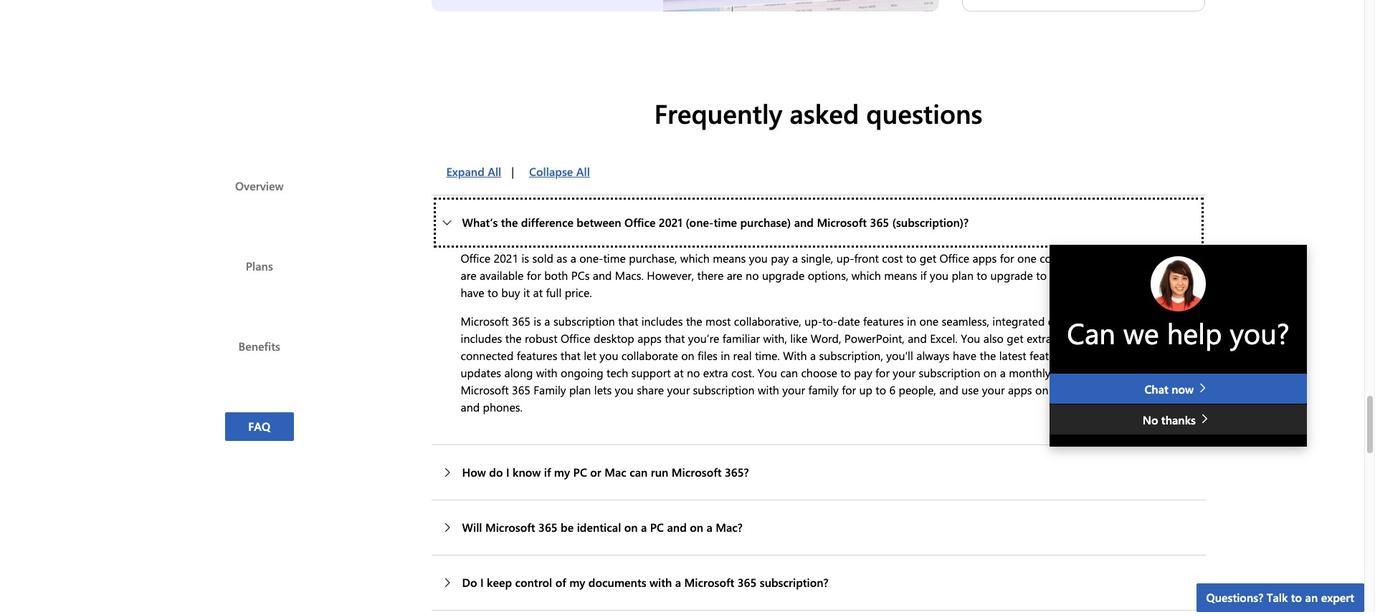 Task type: describe. For each thing, give the bounding box(es) containing it.
you're
[[688, 331, 719, 346]]

the up 'chat'
[[1153, 366, 1170, 381]]

fixes,
[[1076, 348, 1101, 364]]

2 vertical spatial that
[[560, 348, 581, 364]]

to inside dropdown button
[[1291, 591, 1302, 606]]

features,
[[1030, 348, 1073, 364]]

365 down along
[[512, 383, 530, 398]]

is for sold
[[522, 251, 529, 266]]

and up basis,
[[1104, 348, 1123, 364]]

updates
[[461, 366, 501, 381]]

if inside the office 2021 is sold as a one-time purchase, which means you pay a single, up-front cost to get office apps for one computer. one-time purchases are available for both pcs and macs. however, there are no upgrade options, which means if you plan to upgrade to the next major release, you'll have to buy it at full price.
[[920, 268, 927, 283]]

to left buy
[[488, 285, 498, 300]]

overview button
[[225, 172, 294, 200]]

asked
[[790, 95, 859, 130]]

purchase,
[[629, 251, 677, 266]]

next
[[1069, 268, 1091, 283]]

you down purchase)
[[749, 251, 768, 266]]

ongoing
[[561, 366, 603, 381]]

collapse all button
[[514, 158, 600, 186]]

do
[[489, 465, 503, 480]]

0 horizontal spatial with
[[536, 366, 558, 381]]

365 up cloud-
[[1159, 314, 1178, 329]]

and left use
[[939, 383, 958, 398]]

is for a
[[534, 314, 541, 329]]

files
[[698, 348, 718, 364]]

microsoft down mac?
[[684, 576, 734, 591]]

365 left be
[[538, 521, 558, 536]]

now
[[1172, 382, 1194, 397]]

(subscription)?
[[892, 215, 969, 230]]

365?
[[725, 465, 749, 480]]

to left 6
[[876, 383, 886, 398]]

your up 6
[[893, 366, 916, 381]]

thanks
[[1161, 413, 1196, 428]]

2 upgrade from the left
[[990, 268, 1033, 283]]

chat now
[[1144, 382, 1197, 397]]

on down also
[[983, 366, 997, 381]]

collapse
[[529, 164, 573, 179]]

frequently
[[654, 95, 782, 130]]

office up the available
[[461, 251, 491, 266]]

0 vertical spatial you
[[961, 331, 980, 346]]

1 vertical spatial features
[[517, 348, 557, 364]]

you'll inside microsoft 365 is a subscription that includes the most collaborative, up-to-date features in one seamless, integrated experience. microsoft 365 includes the robust office desktop apps that you're familiar with, like word, powerpoint, and excel. you also get extra online storage and cloud- connected features that let you collaborate on files in real time. with a subscription, you'll always have the latest features, fixes, and security updates along with ongoing tech support at no extra cost. you can choose to pay for your subscription on a monthly or yearly basis, and the microsoft 365 family plan lets you share your subscription with your family for up to 6 people, and use your apps on multiple pcs, macs, tablets, and phones.
[[886, 348, 913, 364]]

tablets,
[[1152, 383, 1188, 398]]

my for if
[[554, 465, 570, 480]]

between
[[577, 215, 621, 230]]

options,
[[808, 268, 848, 283]]

at inside microsoft 365 is a subscription that includes the most collaborative, up-to-date features in one seamless, integrated experience. microsoft 365 includes the robust office desktop apps that you're familiar with, like word, powerpoint, and excel. you also get extra online storage and cloud- connected features that let you collaborate on files in real time. with a subscription, you'll always have the latest features, fixes, and security updates along with ongoing tech support at no extra cost. you can choose to pay for your subscription on a monthly or yearly basis, and the microsoft 365 family plan lets you share your subscription with your family for up to 6 people, and use your apps on multiple pcs, macs, tablets, and phones.
[[674, 366, 684, 381]]

a down latest
[[1000, 366, 1006, 381]]

get inside the office 2021 is sold as a one-time purchase, which means you pay a single, up-front cost to get office apps for one computer. one-time purchases are available for both pcs and macs. however, there are no upgrade options, which means if you plan to upgrade to the next major release, you'll have to buy it at full price.
[[920, 251, 936, 266]]

or inside dropdown button
[[590, 465, 601, 480]]

a right 'documents'
[[675, 576, 681, 591]]

people,
[[899, 383, 936, 398]]

you up the "seamless,"
[[930, 268, 949, 283]]

connected
[[461, 348, 514, 364]]

0 horizontal spatial in
[[721, 348, 730, 364]]

macs.
[[615, 268, 644, 283]]

microsoft up storage
[[1108, 314, 1156, 329]]

know
[[513, 465, 541, 480]]

365 up the robust at the left of page
[[512, 314, 530, 329]]

cost
[[882, 251, 903, 266]]

questions?
[[1206, 591, 1263, 606]]

a up the robust at the left of page
[[544, 314, 550, 329]]

there
[[697, 268, 724, 283]]

for left computer.
[[1000, 251, 1014, 266]]

collaborative,
[[734, 314, 801, 329]]

the inside the office 2021 is sold as a one-time purchase, which means you pay a single, up-front cost to get office apps for one computer. one-time purchases are available for both pcs and macs. however, there are no upgrade options, which means if you plan to upgrade to the next major release, you'll have to buy it at full price.
[[1050, 268, 1066, 283]]

always
[[916, 348, 950, 364]]

single,
[[801, 251, 833, 266]]

no
[[1142, 413, 1158, 428]]

time for one-
[[603, 251, 626, 266]]

plan inside the office 2021 is sold as a one-time purchase, which means you pay a single, up-front cost to get office apps for one computer. one-time purchases are available for both pcs and macs. however, there are no upgrade options, which means if you plan to upgrade to the next major release, you'll have to buy it at full price.
[[952, 268, 974, 283]]

and inside will microsoft 365 be identical on a pc and on a mac? dropdown button
[[667, 521, 687, 536]]

pay inside the office 2021 is sold as a one-time purchase, which means you pay a single, up-front cost to get office apps for one computer. one-time purchases are available for both pcs and macs. however, there are no upgrade options, which means if you plan to upgrade to the next major release, you'll have to buy it at full price.
[[771, 251, 789, 266]]

0 horizontal spatial you
[[758, 366, 777, 381]]

you'll inside the office 2021 is sold as a one-time purchase, which means you pay a single, up-front cost to get office apps for one computer. one-time purchases are available for both pcs and macs. however, there are no upgrade options, which means if you plan to upgrade to the next major release, you'll have to buy it at full price.
[[1168, 268, 1195, 283]]

phones.
[[483, 400, 523, 415]]

with inside dropdown button
[[650, 576, 672, 591]]

cost.
[[731, 366, 754, 381]]

your right share
[[667, 383, 690, 398]]

experience.
[[1048, 314, 1105, 329]]

the up you're on the bottom of page
[[686, 314, 702, 329]]

questions? talk to an expert
[[1206, 591, 1354, 606]]

office inside what's the difference between office 2021 (one-time purchase) and microsoft 365 (subscription)? dropdown button
[[624, 215, 656, 230]]

expand all button
[[431, 158, 511, 186]]

microsoft down updates on the left bottom of the page
[[461, 383, 509, 398]]

macs,
[[1120, 383, 1149, 398]]

benefits
[[238, 339, 280, 354]]

expand all
[[446, 164, 501, 179]]

2021 inside the office 2021 is sold as a one-time purchase, which means you pay a single, up-front cost to get office apps for one computer. one-time purchases are available for both pcs and macs. however, there are no upgrade options, which means if you plan to upgrade to the next major release, you'll have to buy it at full price.
[[494, 251, 518, 266]]

will microsoft 365 be identical on a pc and on a mac?
[[462, 521, 743, 536]]

no inside microsoft 365 is a subscription that includes the most collaborative, up-to-date features in one seamless, integrated experience. microsoft 365 includes the robust office desktop apps that you're familiar with, like word, powerpoint, and excel. you also get extra online storage and cloud- connected features that let you collaborate on files in real time. with a subscription, you'll always have the latest features, fixes, and security updates along with ongoing tech support at no extra cost. you can choose to pay for your subscription on a monthly or yearly basis, and the microsoft 365 family plan lets you share your subscription with your family for up to 6 people, and use your apps on multiple pcs, macs, tablets, and phones.
[[687, 366, 700, 381]]

computer.
[[1040, 251, 1091, 266]]

and inside the office 2021 is sold as a one-time purchase, which means you pay a single, up-front cost to get office apps for one computer. one-time purchases are available for both pcs and macs. however, there are no upgrade options, which means if you plan to upgrade to the next major release, you'll have to buy it at full price.
[[593, 268, 612, 283]]

1 horizontal spatial that
[[618, 314, 638, 329]]

to down subscription,
[[840, 366, 851, 381]]

also
[[983, 331, 1004, 346]]

office down '(subscription)?'
[[939, 251, 969, 266]]

chat now button
[[1050, 374, 1307, 404]]

it
[[523, 285, 530, 300]]

however,
[[647, 268, 694, 283]]

1 vertical spatial which
[[852, 268, 881, 283]]

of
[[555, 576, 566, 591]]

microsoft up single,
[[817, 215, 867, 230]]

to up the "seamless,"
[[977, 268, 987, 283]]

1 horizontal spatial i
[[506, 465, 509, 480]]

one inside microsoft 365 is a subscription that includes the most collaborative, up-to-date features in one seamless, integrated experience. microsoft 365 includes the robust office desktop apps that you're familiar with, like word, powerpoint, and excel. you also get extra online storage and cloud- connected features that let you collaborate on files in real time. with a subscription, you'll always have the latest features, fixes, and security updates along with ongoing tech support at no extra cost. you can choose to pay for your subscription on a monthly or yearly basis, and the microsoft 365 family plan lets you share your subscription with your family for up to 6 people, and use your apps on multiple pcs, macs, tablets, and phones.
[[919, 314, 939, 329]]

a left single,
[[792, 251, 798, 266]]

how
[[462, 465, 486, 480]]

price.
[[565, 285, 592, 300]]

0 vertical spatial in
[[907, 314, 916, 329]]

share
[[637, 383, 664, 398]]

time.
[[755, 348, 780, 364]]

0 vertical spatial features
[[863, 314, 904, 329]]

0 vertical spatial means
[[713, 251, 746, 266]]

what's the difference between office 2021 (one-time purchase) and microsoft 365 (subscription)?
[[462, 215, 969, 230]]

sold
[[532, 251, 553, 266]]

1 vertical spatial includes
[[461, 331, 502, 346]]

for up it
[[527, 268, 541, 283]]

an
[[1305, 591, 1318, 606]]

word,
[[811, 331, 841, 346]]

can inside dropdown button
[[630, 465, 648, 480]]

faq button
[[225, 413, 294, 441]]

pay inside microsoft 365 is a subscription that includes the most collaborative, up-to-date features in one seamless, integrated experience. microsoft 365 includes the robust office desktop apps that you're familiar with, like word, powerpoint, and excel. you also get extra online storage and cloud- connected features that let you collaborate on files in real time. with a subscription, you'll always have the latest features, fixes, and security updates along with ongoing tech support at no extra cost. you can choose to pay for your subscription on a monthly or yearly basis, and the microsoft 365 family plan lets you share your subscription with your family for up to 6 people, and use your apps on multiple pcs, macs, tablets, and phones.
[[854, 366, 872, 381]]

0 horizontal spatial which
[[680, 251, 710, 266]]

and up security
[[1130, 331, 1149, 346]]

0 vertical spatial subscription
[[553, 314, 615, 329]]

mac
[[604, 465, 626, 480]]

the down also
[[980, 348, 996, 364]]

excel.
[[930, 331, 958, 346]]

plans button
[[225, 252, 294, 281]]

what's the difference between office 2021 (one-time purchase) and microsoft 365 (subscription)? button
[[431, 196, 1205, 250]]

control
[[515, 576, 552, 591]]

family
[[534, 383, 566, 398]]

the left the robust at the left of page
[[505, 331, 522, 346]]

2 are from the left
[[727, 268, 743, 283]]

your left family
[[782, 383, 805, 398]]

chat
[[1144, 382, 1168, 397]]

with,
[[763, 331, 787, 346]]

seamless,
[[942, 314, 989, 329]]

how do i know if my pc or mac can run microsoft 365?
[[462, 465, 749, 480]]

pcs
[[571, 268, 590, 283]]

multiple
[[1052, 383, 1093, 398]]

purchases
[[1146, 251, 1196, 266]]

1 vertical spatial pc
[[650, 521, 664, 536]]

with
[[783, 348, 807, 364]]

the inside dropdown button
[[501, 215, 518, 230]]

to right cost
[[906, 251, 917, 266]]

what's
[[462, 215, 498, 230]]

use
[[962, 383, 979, 398]]

integrated
[[992, 314, 1045, 329]]

faq
[[248, 419, 270, 434]]

to down computer.
[[1036, 268, 1047, 283]]

major
[[1094, 268, 1123, 283]]

as
[[557, 251, 567, 266]]

familiar
[[723, 331, 760, 346]]

subscription,
[[819, 348, 883, 364]]

front
[[854, 251, 879, 266]]

on down monthly
[[1035, 383, 1048, 398]]

you down tech
[[615, 383, 634, 398]]

subscription?
[[760, 576, 829, 591]]

1 vertical spatial with
[[758, 383, 779, 398]]

help
[[1167, 314, 1222, 352]]

or inside microsoft 365 is a subscription that includes the most collaborative, up-to-date features in one seamless, integrated experience. microsoft 365 includes the robust office desktop apps that you're familiar with, like word, powerpoint, and excel. you also get extra online storage and cloud- connected features that let you collaborate on files in real time. with a subscription, you'll always have the latest features, fixes, and security updates along with ongoing tech support at no extra cost. you can choose to pay for your subscription on a monthly or yearly basis, and the microsoft 365 family plan lets you share your subscription with your family for up to 6 people, and use your apps on multiple pcs, macs, tablets, and phones.
[[1054, 366, 1064, 381]]

my for of
[[569, 576, 585, 591]]

for left up
[[842, 383, 856, 398]]

and left phones.
[[461, 400, 480, 415]]

storage
[[1089, 331, 1127, 346]]

date
[[838, 314, 860, 329]]

a right identical
[[641, 521, 647, 536]]



Task type: vqa. For each thing, say whether or not it's contained in the screenshot.
Small
no



Task type: locate. For each thing, give the bounding box(es) containing it.
i
[[506, 465, 509, 480], [480, 576, 484, 591]]

available
[[480, 268, 524, 283]]

if inside dropdown button
[[544, 465, 551, 480]]

or left mac
[[590, 465, 601, 480]]

can left 'run'
[[630, 465, 648, 480]]

1 horizontal spatial at
[[674, 366, 684, 381]]

0 vertical spatial i
[[506, 465, 509, 480]]

will microsoft 365 be identical on a pc and on a mac? button
[[431, 501, 1205, 556]]

means up the there
[[713, 251, 746, 266]]

no inside the office 2021 is sold as a one-time purchase, which means you pay a single, up-front cost to get office apps for one computer. one-time purchases are available for both pcs and macs. however, there are no upgrade options, which means if you plan to upgrade to the next major release, you'll have to buy it at full price.
[[746, 268, 759, 283]]

a right with
[[810, 348, 816, 364]]

are right the there
[[727, 268, 743, 283]]

2 horizontal spatial subscription
[[919, 366, 980, 381]]

time inside dropdown button
[[714, 215, 737, 230]]

0 horizontal spatial includes
[[461, 331, 502, 346]]

0 vertical spatial my
[[554, 465, 570, 480]]

your
[[893, 366, 916, 381], [667, 383, 690, 398], [782, 383, 805, 398], [982, 383, 1005, 398]]

and up always
[[908, 331, 927, 346]]

is left sold
[[522, 251, 529, 266]]

0 horizontal spatial time
[[603, 251, 626, 266]]

we
[[1123, 314, 1159, 352]]

or
[[1054, 366, 1064, 381], [590, 465, 601, 480]]

2 vertical spatial apps
[[1008, 383, 1032, 398]]

1 horizontal spatial 2021
[[659, 215, 682, 230]]

plan up the "seamless,"
[[952, 268, 974, 283]]

2021 inside dropdown button
[[659, 215, 682, 230]]

1 vertical spatial if
[[544, 465, 551, 480]]

you'll down powerpoint,
[[886, 348, 913, 364]]

1 horizontal spatial apps
[[973, 251, 997, 266]]

1 vertical spatial 2021
[[494, 251, 518, 266]]

1 vertical spatial subscription
[[919, 366, 980, 381]]

questions
[[866, 95, 983, 130]]

1 vertical spatial apps
[[637, 331, 662, 346]]

my right of
[[569, 576, 585, 591]]

in left real
[[721, 348, 730, 364]]

if down '(subscription)?'
[[920, 268, 927, 283]]

one inside the office 2021 is sold as a one-time purchase, which means you pay a single, up-front cost to get office apps for one computer. one-time purchases are available for both pcs and macs. however, there are no upgrade options, which means if you plan to upgrade to the next major release, you'll have to buy it at full price.
[[1017, 251, 1037, 266]]

are
[[461, 268, 476, 283], [727, 268, 743, 283]]

have inside the office 2021 is sold as a one-time purchase, which means you pay a single, up-front cost to get office apps for one computer. one-time purchases are available for both pcs and macs. however, there are no upgrade options, which means if you plan to upgrade to the next major release, you'll have to buy it at full price.
[[461, 285, 484, 300]]

identical
[[577, 521, 621, 536]]

1 vertical spatial you
[[758, 366, 777, 381]]

0 horizontal spatial subscription
[[553, 314, 615, 329]]

0 horizontal spatial 2021
[[494, 251, 518, 266]]

1 upgrade from the left
[[762, 268, 805, 283]]

have down the available
[[461, 285, 484, 300]]

up- up options,
[[836, 251, 854, 266]]

with down time.
[[758, 383, 779, 398]]

1 horizontal spatial extra
[[1027, 331, 1052, 346]]

online
[[1055, 331, 1086, 346]]

like
[[790, 331, 807, 346]]

and down security
[[1131, 366, 1150, 381]]

apps up the "seamless,"
[[973, 251, 997, 266]]

1 vertical spatial is
[[534, 314, 541, 329]]

in left the "seamless,"
[[907, 314, 916, 329]]

you down desktop
[[600, 348, 618, 364]]

1 horizontal spatial you
[[961, 331, 980, 346]]

1 horizontal spatial get
[[1007, 331, 1023, 346]]

monthly
[[1009, 366, 1051, 381]]

have inside microsoft 365 is a subscription that includes the most collaborative, up-to-date features in one seamless, integrated experience. microsoft 365 includes the robust office desktop apps that you're familiar with, like word, powerpoint, and excel. you also get extra online storage and cloud- connected features that let you collaborate on files in real time. with a subscription, you'll always have the latest features, fixes, and security updates along with ongoing tech support at no extra cost. you can choose to pay for your subscription on a monthly or yearly basis, and the microsoft 365 family plan lets you share your subscription with your family for up to 6 people, and use your apps on multiple pcs, macs, tablets, and phones.
[[953, 348, 977, 364]]

that up desktop
[[618, 314, 638, 329]]

2021 up the available
[[494, 251, 518, 266]]

0 horizontal spatial at
[[533, 285, 543, 300]]

on
[[681, 348, 694, 364], [983, 366, 997, 381], [1035, 383, 1048, 398], [624, 521, 638, 536], [690, 521, 703, 536]]

real
[[733, 348, 752, 364]]

and down one-
[[593, 268, 612, 283]]

apps inside the office 2021 is sold as a one-time purchase, which means you pay a single, up-front cost to get office apps for one computer. one-time purchases are available for both pcs and macs. however, there are no upgrade options, which means if you plan to upgrade to the next major release, you'll have to buy it at full price.
[[973, 251, 997, 266]]

365 up cost
[[870, 215, 889, 230]]

group
[[431, 158, 600, 186]]

0 horizontal spatial you'll
[[886, 348, 913, 364]]

up- inside microsoft 365 is a subscription that includes the most collaborative, up-to-date features in one seamless, integrated experience. microsoft 365 includes the robust office desktop apps that you're familiar with, like word, powerpoint, and excel. you also get extra online storage and cloud- connected features that let you collaborate on files in real time. with a subscription, you'll always have the latest features, fixes, and security updates along with ongoing tech support at no extra cost. you can choose to pay for your subscription on a monthly or yearly basis, and the microsoft 365 family plan lets you share your subscription with your family for up to 6 people, and use your apps on multiple pcs, macs, tablets, and phones.
[[805, 314, 822, 329]]

microsoft right will in the left bottom of the page
[[485, 521, 535, 536]]

extra up features,
[[1027, 331, 1052, 346]]

time left purchase)
[[714, 215, 737, 230]]

1 horizontal spatial you'll
[[1168, 268, 1195, 283]]

plan down the ongoing
[[569, 383, 591, 398]]

you'll down purchases
[[1168, 268, 1195, 283]]

have down excel.
[[953, 348, 977, 364]]

one up excel.
[[919, 314, 939, 329]]

upgrade
[[762, 268, 805, 283], [990, 268, 1033, 283]]

includes up collaborate
[[641, 314, 683, 329]]

you down the "seamless,"
[[961, 331, 980, 346]]

1 vertical spatial in
[[721, 348, 730, 364]]

no thanks
[[1142, 413, 1199, 428]]

1 vertical spatial i
[[480, 576, 484, 591]]

both
[[544, 268, 568, 283]]

collapse all
[[529, 164, 590, 179]]

1 horizontal spatial pay
[[854, 366, 872, 381]]

microsoft right 'run'
[[672, 465, 722, 480]]

0 vertical spatial get
[[920, 251, 936, 266]]

upgrade down single,
[[762, 268, 805, 283]]

pay left single,
[[771, 251, 789, 266]]

features up powerpoint,
[[863, 314, 904, 329]]

buy
[[501, 285, 520, 300]]

0 vertical spatial apps
[[973, 251, 997, 266]]

plan inside microsoft 365 is a subscription that includes the most collaborative, up-to-date features in one seamless, integrated experience. microsoft 365 includes the robust office desktop apps that you're familiar with, like word, powerpoint, and excel. you also get extra online storage and cloud- connected features that let you collaborate on files in real time. with a subscription, you'll always have the latest features, fixes, and security updates along with ongoing tech support at no extra cost. you can choose to pay for your subscription on a monthly or yearly basis, and the microsoft 365 family plan lets you share your subscription with your family for up to 6 people, and use your apps on multiple pcs, macs, tablets, and phones.
[[569, 383, 591, 398]]

0 vertical spatial or
[[1054, 366, 1064, 381]]

1 all from the left
[[488, 164, 501, 179]]

1 horizontal spatial or
[[1054, 366, 1064, 381]]

expert
[[1321, 591, 1354, 606]]

and inside what's the difference between office 2021 (one-time purchase) and microsoft 365 (subscription)? dropdown button
[[794, 215, 814, 230]]

1 vertical spatial plan
[[569, 383, 591, 398]]

a
[[570, 251, 576, 266], [792, 251, 798, 266], [544, 314, 550, 329], [810, 348, 816, 364], [1000, 366, 1006, 381], [641, 521, 647, 536], [706, 521, 712, 536], [675, 576, 681, 591]]

frequently asked questions
[[654, 95, 983, 130]]

lets
[[594, 383, 612, 398]]

0 horizontal spatial get
[[920, 251, 936, 266]]

2 vertical spatial subscription
[[693, 383, 755, 398]]

1 horizontal spatial time
[[714, 215, 737, 230]]

all inside button
[[576, 164, 590, 179]]

you?
[[1230, 314, 1290, 352]]

0 horizontal spatial that
[[560, 348, 581, 364]]

2 horizontal spatial with
[[758, 383, 779, 398]]

0 vertical spatial up-
[[836, 251, 854, 266]]

0 vertical spatial at
[[533, 285, 543, 300]]

|
[[511, 164, 514, 179]]

that left let
[[560, 348, 581, 364]]

1 horizontal spatial means
[[884, 268, 917, 283]]

0 vertical spatial is
[[522, 251, 529, 266]]

1 horizontal spatial up-
[[836, 251, 854, 266]]

on right identical
[[624, 521, 638, 536]]

get right cost
[[920, 251, 936, 266]]

extra down files
[[703, 366, 728, 381]]

pay
[[771, 251, 789, 266], [854, 366, 872, 381]]

up- inside the office 2021 is sold as a one-time purchase, which means you pay a single, up-front cost to get office apps for one computer. one-time purchases are available for both pcs and macs. however, there are no upgrade options, which means if you plan to upgrade to the next major release, you'll have to buy it at full price.
[[836, 251, 854, 266]]

up- up the word,
[[805, 314, 822, 329]]

0 horizontal spatial up-
[[805, 314, 822, 329]]

1 horizontal spatial all
[[576, 164, 590, 179]]

0 vertical spatial includes
[[641, 314, 683, 329]]

yearly
[[1068, 366, 1097, 381]]

can
[[1067, 314, 1115, 352]]

1 vertical spatial no
[[687, 366, 700, 381]]

at right it
[[533, 285, 543, 300]]

and
[[794, 215, 814, 230], [593, 268, 612, 283], [908, 331, 927, 346], [1130, 331, 1149, 346], [1104, 348, 1123, 364], [1131, 366, 1150, 381], [939, 383, 958, 398], [461, 400, 480, 415], [667, 521, 687, 536]]

will
[[462, 521, 482, 536]]

1 vertical spatial my
[[569, 576, 585, 591]]

0 vertical spatial 2021
[[659, 215, 682, 230]]

all for expand all
[[488, 164, 501, 179]]

0 horizontal spatial all
[[488, 164, 501, 179]]

upgrade up integrated
[[990, 268, 1033, 283]]

be
[[561, 521, 574, 536]]

your right use
[[982, 383, 1005, 398]]

my
[[554, 465, 570, 480], [569, 576, 585, 591]]

most
[[706, 314, 731, 329]]

1 vertical spatial at
[[674, 366, 684, 381]]

pc left mac
[[573, 465, 587, 480]]

plans
[[246, 258, 273, 273]]

no
[[746, 268, 759, 283], [687, 366, 700, 381]]

0 vertical spatial one
[[1017, 251, 1037, 266]]

time up release, in the right top of the page
[[1120, 251, 1143, 266]]

can inside microsoft 365 is a subscription that includes the most collaborative, up-to-date features in one seamless, integrated experience. microsoft 365 includes the robust office desktop apps that you're familiar with, like word, powerpoint, and excel. you also get extra online storage and cloud- connected features that let you collaborate on files in real time. with a subscription, you'll always have the latest features, fixes, and security updates along with ongoing tech support at no extra cost. you can choose to pay for your subscription on a monthly or yearly basis, and the microsoft 365 family plan lets you share your subscription with your family for up to 6 people, and use your apps on multiple pcs, macs, tablets, and phones.
[[780, 366, 798, 381]]

0 vertical spatial can
[[780, 366, 798, 381]]

security
[[1126, 348, 1165, 364]]

group containing expand all
[[431, 158, 600, 186]]

1 horizontal spatial with
[[650, 576, 672, 591]]

2 horizontal spatial time
[[1120, 251, 1143, 266]]

1 horizontal spatial are
[[727, 268, 743, 283]]

1 horizontal spatial includes
[[641, 314, 683, 329]]

no thanks button
[[1050, 405, 1307, 435]]

office 2021 is sold as a one-time purchase, which means you pay a single, up-front cost to get office apps for one computer. one-time purchases are available for both pcs and macs. however, there are no upgrade options, which means if you plan to upgrade to the next major release, you'll have to buy it at full price.
[[461, 251, 1196, 300]]

is inside the office 2021 is sold as a one-time purchase, which means you pay a single, up-front cost to get office apps for one computer. one-time purchases are available for both pcs and macs. however, there are no upgrade options, which means if you plan to upgrade to the next major release, you'll have to buy it at full price.
[[522, 251, 529, 266]]

the
[[501, 215, 518, 230], [1050, 268, 1066, 283], [686, 314, 702, 329], [505, 331, 522, 346], [980, 348, 996, 364], [1153, 366, 1170, 381]]

no right the there
[[746, 268, 759, 283]]

or down features,
[[1054, 366, 1064, 381]]

1 vertical spatial you'll
[[886, 348, 913, 364]]

0 horizontal spatial upgrade
[[762, 268, 805, 283]]

mac?
[[716, 521, 743, 536]]

to left an
[[1291, 591, 1302, 606]]

1 horizontal spatial one
[[1017, 251, 1037, 266]]

do
[[462, 576, 477, 591]]

365 left subscription? in the right bottom of the page
[[737, 576, 757, 591]]

1 are from the left
[[461, 268, 476, 283]]

get up latest
[[1007, 331, 1023, 346]]

0 horizontal spatial means
[[713, 251, 746, 266]]

1 vertical spatial up-
[[805, 314, 822, 329]]

0 horizontal spatial or
[[590, 465, 601, 480]]

1 vertical spatial that
[[665, 331, 685, 346]]

a right as
[[570, 251, 576, 266]]

time for (one-
[[714, 215, 737, 230]]

1 horizontal spatial can
[[780, 366, 798, 381]]

0 horizontal spatial extra
[[703, 366, 728, 381]]

are left the available
[[461, 268, 476, 283]]

all right collapse
[[576, 164, 590, 179]]

0 horizontal spatial if
[[544, 465, 551, 480]]

all for collapse all
[[576, 164, 590, 179]]

talk
[[1267, 591, 1288, 606]]

1 vertical spatial get
[[1007, 331, 1023, 346]]

1 horizontal spatial upgrade
[[990, 268, 1033, 283]]

time up macs.
[[603, 251, 626, 266]]

purchase)
[[740, 215, 791, 230]]

1 horizontal spatial in
[[907, 314, 916, 329]]

office up let
[[561, 331, 590, 346]]

latest
[[999, 348, 1026, 364]]

1 vertical spatial one
[[919, 314, 939, 329]]

office inside microsoft 365 is a subscription that includes the most collaborative, up-to-date features in one seamless, integrated experience. microsoft 365 includes the robust office desktop apps that you're familiar with, like word, powerpoint, and excel. you also get extra online storage and cloud- connected features that let you collaborate on files in real time. with a subscription, you'll always have the latest features, fixes, and security updates along with ongoing tech support at no extra cost. you can choose to pay for your subscription on a monthly or yearly basis, and the microsoft 365 family plan lets you share your subscription with your family for up to 6 people, and use your apps on multiple pcs, macs, tablets, and phones.
[[561, 331, 590, 346]]

and up single,
[[794, 215, 814, 230]]

includes up connected
[[461, 331, 502, 346]]

pc down 'run'
[[650, 521, 664, 536]]

get inside microsoft 365 is a subscription that includes the most collaborative, up-to-date features in one seamless, integrated experience. microsoft 365 includes the robust office desktop apps that you're familiar with, like word, powerpoint, and excel. you also get extra online storage and cloud- connected features that let you collaborate on files in real time. with a subscription, you'll always have the latest features, fixes, and security updates along with ongoing tech support at no extra cost. you can choose to pay for your subscription on a monthly or yearly basis, and the microsoft 365 family plan lets you share your subscription with your family for up to 6 people, and use your apps on multiple pcs, macs, tablets, and phones.
[[1007, 331, 1023, 346]]

0 vertical spatial extra
[[1027, 331, 1052, 346]]

if
[[920, 268, 927, 283], [544, 465, 551, 480]]

includes
[[641, 314, 683, 329], [461, 331, 502, 346]]

1 horizontal spatial subscription
[[693, 383, 755, 398]]

the down computer.
[[1050, 268, 1066, 283]]

for up 6
[[875, 366, 890, 381]]

benefits button
[[225, 332, 294, 361]]

2 all from the left
[[576, 164, 590, 179]]

0 vertical spatial if
[[920, 268, 927, 283]]

with up family
[[536, 366, 558, 381]]

along
[[504, 366, 533, 381]]

on left files
[[681, 348, 694, 364]]

0 vertical spatial plan
[[952, 268, 974, 283]]

at inside the office 2021 is sold as a one-time purchase, which means you pay a single, up-front cost to get office apps for one computer. one-time purchases are available for both pcs and macs. however, there are no upgrade options, which means if you plan to upgrade to the next major release, you'll have to buy it at full price.
[[533, 285, 543, 300]]

with right 'documents'
[[650, 576, 672, 591]]

cloud-
[[1153, 331, 1185, 346]]

run
[[651, 465, 668, 480]]

you down time.
[[758, 366, 777, 381]]

which up the there
[[680, 251, 710, 266]]

0 horizontal spatial i
[[480, 576, 484, 591]]

0 vertical spatial pc
[[573, 465, 587, 480]]

0 horizontal spatial are
[[461, 268, 476, 283]]

release,
[[1127, 268, 1164, 283]]

0 horizontal spatial features
[[517, 348, 557, 364]]

a left mac?
[[706, 521, 712, 536]]

that left you're on the bottom of page
[[665, 331, 685, 346]]

all inside button
[[488, 164, 501, 179]]

0 vertical spatial have
[[461, 285, 484, 300]]

microsoft
[[817, 215, 867, 230], [461, 314, 509, 329], [1108, 314, 1156, 329], [461, 383, 509, 398], [672, 465, 722, 480], [485, 521, 535, 536], [684, 576, 734, 591]]

and left mac?
[[667, 521, 687, 536]]

on left mac?
[[690, 521, 703, 536]]

to-
[[822, 314, 838, 329]]

powerpoint,
[[844, 331, 905, 346]]

0 horizontal spatial can
[[630, 465, 648, 480]]

pcs,
[[1096, 383, 1117, 398]]

1 vertical spatial means
[[884, 268, 917, 283]]

do i keep control of my documents with a microsoft 365 subscription? button
[[431, 556, 1205, 611]]

1 horizontal spatial pc
[[650, 521, 664, 536]]

0 vertical spatial that
[[618, 314, 638, 329]]

0 vertical spatial no
[[746, 268, 759, 283]]

my right know
[[554, 465, 570, 480]]

you
[[961, 331, 980, 346], [758, 366, 777, 381]]

you
[[749, 251, 768, 266], [930, 268, 949, 283], [600, 348, 618, 364], [615, 383, 634, 398]]

0 horizontal spatial one
[[919, 314, 939, 329]]

0 horizontal spatial plan
[[569, 383, 591, 398]]

desktop
[[594, 331, 634, 346]]

2 horizontal spatial that
[[665, 331, 685, 346]]

which down front
[[852, 268, 881, 283]]

1 vertical spatial extra
[[703, 366, 728, 381]]

0 vertical spatial which
[[680, 251, 710, 266]]

0 horizontal spatial pc
[[573, 465, 587, 480]]

full
[[546, 285, 562, 300]]

one-
[[1094, 251, 1120, 266]]

is inside microsoft 365 is a subscription that includes the most collaborative, up-to-date features in one seamless, integrated experience. microsoft 365 includes the robust office desktop apps that you're familiar with, like word, powerpoint, and excel. you also get extra online storage and cloud- connected features that let you collaborate on files in real time. with a subscription, you'll always have the latest features, fixes, and security updates along with ongoing tech support at no extra cost. you can choose to pay for your subscription on a monthly or yearly basis, and the microsoft 365 family plan lets you share your subscription with your family for up to 6 people, and use your apps on multiple pcs, macs, tablets, and phones.
[[534, 314, 541, 329]]

subscription
[[553, 314, 615, 329], [919, 366, 980, 381], [693, 383, 755, 398]]

microsoft up connected
[[461, 314, 509, 329]]

pay up up
[[854, 366, 872, 381]]

apps down monthly
[[1008, 383, 1032, 398]]

is up the robust at the left of page
[[534, 314, 541, 329]]

all
[[488, 164, 501, 179], [576, 164, 590, 179]]

2 vertical spatial with
[[650, 576, 672, 591]]

0 vertical spatial pay
[[771, 251, 789, 266]]

0 horizontal spatial have
[[461, 285, 484, 300]]

extra
[[1027, 331, 1052, 346], [703, 366, 728, 381]]



